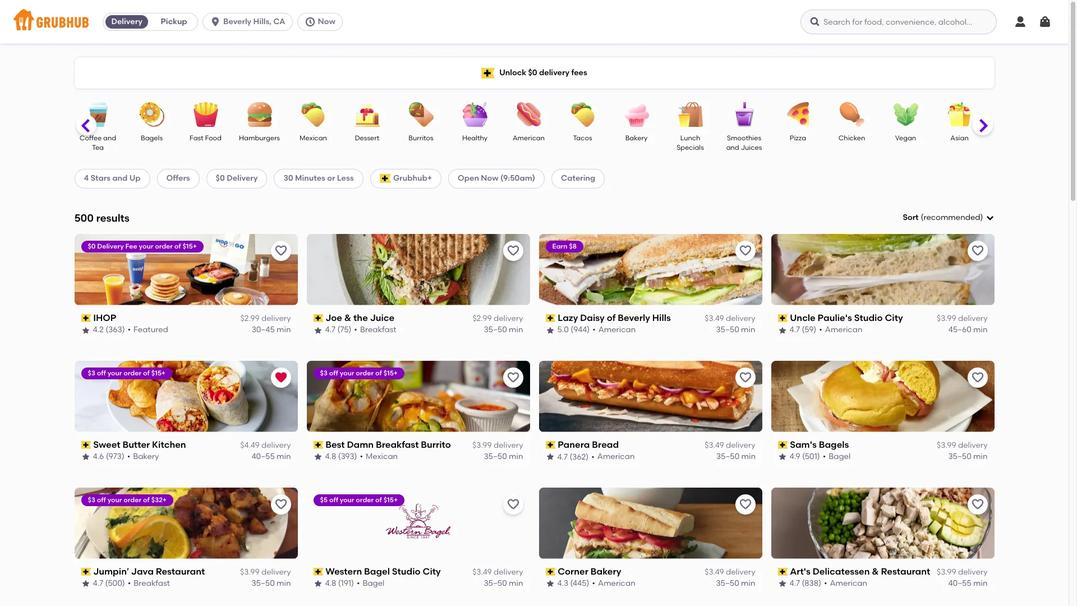Task type: locate. For each thing, give the bounding box(es) containing it.
star icon image
[[81, 326, 90, 335], [314, 326, 323, 335], [546, 326, 555, 335], [778, 326, 787, 335], [81, 453, 90, 462], [314, 453, 323, 462], [546, 453, 555, 462], [778, 453, 787, 462], [81, 580, 90, 589], [314, 580, 323, 589], [546, 580, 555, 589], [778, 580, 787, 589]]

• right (75)
[[354, 325, 358, 335]]

1 horizontal spatial &
[[873, 566, 880, 577]]

$3 off your order of $15+ down (75)
[[320, 369, 398, 377]]

beverly hills, ca button
[[203, 13, 297, 31]]

1 vertical spatial grubhub plus flag logo image
[[380, 174, 391, 183]]

1 horizontal spatial bakery
[[591, 566, 622, 577]]

$3.49 delivery
[[705, 314, 756, 323], [705, 441, 756, 450], [473, 568, 524, 577], [705, 568, 756, 577]]

hamburgers
[[239, 134, 280, 142]]

western
[[326, 566, 362, 577]]

35–50
[[484, 325, 507, 335], [717, 325, 740, 335], [484, 452, 507, 462], [717, 452, 740, 462], [949, 452, 972, 462], [252, 579, 275, 588], [484, 579, 507, 588], [717, 579, 740, 588]]

asian
[[951, 134, 969, 142]]

$3.99 for best damn breakfast burrito
[[473, 441, 492, 450]]

$3.99 for uncle paulie's studio city
[[938, 314, 957, 323]]

lunch specials image
[[671, 102, 710, 127]]

• down panera bread
[[592, 452, 595, 462]]

bakery down 'sweet butter kitchen'
[[133, 452, 159, 462]]

40–55 min for sweet butter kitchen
[[252, 452, 291, 462]]

• breakfast down jumpin' java restaurant
[[128, 579, 170, 588]]

saved restaurant button
[[271, 368, 291, 388]]

35–50 for panera bread
[[717, 452, 740, 462]]

2 vertical spatial bagel
[[363, 579, 385, 588]]

0 horizontal spatial $0
[[88, 242, 96, 250]]

of down "• mexican"
[[376, 496, 382, 504]]

studio down western bagel studio city logo
[[392, 566, 421, 577]]

panera bread
[[558, 439, 619, 450]]

1 $3 off your order of $15+ from the left
[[88, 369, 166, 377]]

• american down 'delicatessen'
[[825, 579, 868, 588]]

)
[[981, 213, 984, 222]]

american for uncle paulie's studio city
[[826, 325, 863, 335]]

0 vertical spatial bagels
[[141, 134, 163, 142]]

delivery inside button
[[111, 17, 142, 26]]

• right the (363)
[[128, 325, 131, 335]]

now right ca at left
[[318, 17, 336, 26]]

subscription pass image for best damn breakfast burrito
[[314, 441, 323, 449]]

delivery for joe & the juice
[[494, 314, 524, 323]]

your down the (363)
[[108, 369, 122, 377]]

1 vertical spatial $0
[[216, 174, 225, 183]]

0 vertical spatial 40–55 min
[[252, 452, 291, 462]]

0 vertical spatial • bagel
[[823, 452, 851, 462]]

of down juice
[[376, 369, 382, 377]]

35–50 min for lazy daisy of beverly hills
[[717, 325, 756, 335]]

mexican
[[300, 134, 327, 142], [366, 452, 398, 462]]

subscription pass image
[[546, 314, 556, 322], [778, 314, 788, 322], [81, 441, 91, 449], [314, 441, 323, 449], [778, 441, 788, 449], [546, 568, 556, 576], [778, 568, 788, 576]]

1 horizontal spatial 40–55 min
[[949, 579, 988, 588]]

2 horizontal spatial $0
[[529, 68, 538, 77]]

4.7 down joe
[[325, 325, 336, 335]]

• down sam's bagels
[[823, 452, 827, 462]]

dessert
[[355, 134, 380, 142]]

and inside "coffee and tea"
[[103, 134, 116, 142]]

35–50 min for western bagel studio city
[[484, 579, 524, 588]]

healthy
[[463, 134, 488, 142]]

0 horizontal spatial $3 off your order of $15+
[[88, 369, 166, 377]]

city down uncle paulie's studio city logo
[[886, 313, 904, 323]]

subscription pass image
[[81, 314, 91, 322], [314, 314, 323, 322], [546, 441, 556, 449], [81, 568, 91, 576], [314, 568, 323, 576]]

• down corner bakery
[[593, 579, 596, 588]]

asian image
[[941, 102, 980, 127]]

1 vertical spatial studio
[[392, 566, 421, 577]]

star icon image left 4.3
[[546, 580, 555, 589]]

corner bakery logo image
[[539, 488, 763, 559]]

(9:50am)
[[501, 174, 536, 183]]

0 horizontal spatial now
[[318, 17, 336, 26]]

beverly left hills
[[618, 313, 651, 323]]

american down uncle paulie's studio city
[[826, 325, 863, 335]]

best damn breakfast burrito
[[326, 439, 451, 450]]

0 vertical spatial city
[[886, 313, 904, 323]]

delivery for lazy daisy of beverly hills
[[726, 314, 756, 323]]

subscription pass image left joe
[[314, 314, 323, 322]]

earn
[[553, 242, 568, 250]]

1 horizontal spatial $2.99 delivery
[[473, 314, 524, 323]]

1 horizontal spatial bagels
[[819, 439, 850, 450]]

45–60
[[949, 325, 972, 335]]

0 vertical spatial beverly
[[224, 17, 252, 26]]

bakery down the bakery image
[[626, 134, 648, 142]]

1 vertical spatial bagel
[[364, 566, 390, 577]]

1 horizontal spatial svg image
[[986, 213, 995, 222]]

delivery for panera bread
[[726, 441, 756, 450]]

your for best damn breakfast burrito
[[340, 369, 355, 377]]

chicken image
[[833, 102, 872, 127]]

and down smoothies
[[727, 144, 740, 152]]

$3.49 for panera bread
[[705, 441, 725, 450]]

1 vertical spatial bakery
[[133, 452, 159, 462]]

4.8
[[325, 452, 336, 462], [325, 579, 336, 588]]

java
[[131, 566, 154, 577]]

off for western
[[329, 496, 338, 504]]

(445)
[[571, 579, 590, 588]]

2 $2.99 delivery from the left
[[473, 314, 524, 323]]

• for best damn breakfast burrito
[[360, 452, 363, 462]]

& right 'delicatessen'
[[873, 566, 880, 577]]

30 minutes or less
[[284, 174, 354, 183]]

breakfast up "• mexican"
[[376, 439, 419, 450]]

& up (75)
[[345, 313, 352, 323]]

american down bread
[[598, 452, 635, 462]]

breakfast for restaurant
[[134, 579, 170, 588]]

$3 down 4.2
[[88, 369, 95, 377]]

grubhub plus flag logo image for unlock $0 delivery fees
[[482, 68, 495, 78]]

now
[[318, 17, 336, 26], [481, 174, 499, 183]]

jumpin'
[[93, 566, 129, 577]]

and inside smoothies and juices
[[727, 144, 740, 152]]

star icon image left 4.9
[[778, 453, 787, 462]]

american down lazy daisy of beverly hills
[[599, 325, 636, 335]]

grubhub plus flag logo image for grubhub+
[[380, 174, 391, 183]]

0 horizontal spatial 40–55 min
[[252, 452, 291, 462]]

1 horizontal spatial svg image
[[810, 16, 821, 28]]

40–55 for sweet butter kitchen
[[252, 452, 275, 462]]

$15+
[[183, 242, 197, 250], [151, 369, 166, 377], [384, 369, 398, 377], [384, 496, 398, 504]]

studio for bagel
[[392, 566, 421, 577]]

$3.99 delivery for restaurant
[[938, 568, 988, 577]]

• american down corner bakery
[[593, 579, 636, 588]]

jumpin' java restaurant
[[93, 566, 205, 577]]

subscription pass image left art's
[[778, 568, 788, 576]]

coffee
[[80, 134, 102, 142]]

lazy daisy of beverly hills logo image
[[539, 234, 763, 305]]

0 horizontal spatial • bagel
[[357, 579, 385, 588]]

delivery left fee
[[97, 242, 124, 250]]

None field
[[904, 212, 995, 224]]

kitchen
[[152, 439, 186, 450]]

juices
[[741, 144, 763, 152]]

$0 down 500
[[88, 242, 96, 250]]

sweet butter kitchen logo image
[[74, 361, 298, 432]]

off down 4.2
[[97, 369, 106, 377]]

1 vertical spatial 40–55 min
[[949, 579, 988, 588]]

svg image
[[1039, 15, 1053, 29], [210, 16, 221, 28], [986, 213, 995, 222]]

(191)
[[338, 579, 354, 588]]

beverly
[[224, 17, 252, 26], [618, 313, 651, 323]]

(973)
[[106, 452, 124, 462]]

Search for food, convenience, alcohol... search field
[[801, 10, 998, 34]]

2 $3 off your order of $15+ from the left
[[320, 369, 398, 377]]

studio for paulie's
[[855, 313, 883, 323]]

now button
[[297, 13, 347, 31]]

0 horizontal spatial restaurant
[[156, 566, 205, 577]]

4.7 left (59)
[[790, 325, 801, 335]]

your down (75)
[[340, 369, 355, 377]]

healthy image
[[456, 102, 495, 127]]

star icon image left 4.7 (59) on the right of the page
[[778, 326, 787, 335]]

$3
[[88, 369, 95, 377], [320, 369, 328, 377], [88, 496, 95, 504]]

bagel right western
[[364, 566, 390, 577]]

star icon image left 4.6
[[81, 453, 90, 462]]

of right fee
[[174, 242, 181, 250]]

delivery for sam's bagels
[[959, 441, 988, 450]]

(944)
[[571, 325, 590, 335]]

bagel down sam's bagels
[[829, 452, 851, 462]]

svg image inside beverly hills, ca button
[[210, 16, 221, 28]]

and up the tea
[[103, 134, 116, 142]]

• right (838)
[[825, 579, 828, 588]]

1 vertical spatial 40–55
[[949, 579, 972, 588]]

0 horizontal spatial grubhub plus flag logo image
[[380, 174, 391, 183]]

0 vertical spatial &
[[345, 313, 352, 323]]

ca
[[274, 17, 285, 26]]

sort ( recommended )
[[904, 213, 984, 222]]

4.7
[[325, 325, 336, 335], [790, 325, 801, 335], [558, 452, 568, 462], [93, 579, 103, 588], [790, 579, 801, 588]]

restaurant right java
[[156, 566, 205, 577]]

• down 'daisy'
[[593, 325, 596, 335]]

• right (191) in the bottom left of the page
[[357, 579, 360, 588]]

of for sweet butter kitchen
[[143, 369, 150, 377]]

40–55
[[252, 452, 275, 462], [949, 579, 972, 588]]

1 horizontal spatial $3 off your order of $15+
[[320, 369, 398, 377]]

$3.49 for western bagel studio city
[[473, 568, 492, 577]]

restaurant
[[156, 566, 205, 577], [882, 566, 931, 577]]

4.8 (393)
[[325, 452, 357, 462]]

star icon image for best damn breakfast burrito
[[314, 453, 323, 462]]

$2.99
[[241, 314, 260, 323], [473, 314, 492, 323]]

• right (500)
[[128, 579, 131, 588]]

1 vertical spatial 4.8
[[325, 579, 336, 588]]

order right $5
[[356, 496, 374, 504]]

• bagel for bagel
[[357, 579, 385, 588]]

min
[[277, 325, 291, 335], [509, 325, 524, 335], [742, 325, 756, 335], [974, 325, 988, 335], [277, 452, 291, 462], [509, 452, 524, 462], [742, 452, 756, 462], [974, 452, 988, 462], [277, 579, 291, 588], [509, 579, 524, 588], [742, 579, 756, 588], [974, 579, 988, 588]]

0 horizontal spatial city
[[423, 566, 441, 577]]

• right (973)
[[127, 452, 130, 462]]

city down western bagel studio city logo
[[423, 566, 441, 577]]

now right open
[[481, 174, 499, 183]]

beverly left hills,
[[224, 17, 252, 26]]

order left '$32+'
[[124, 496, 142, 504]]

(
[[922, 213, 924, 222]]

• american for paulie's
[[820, 325, 863, 335]]

0 vertical spatial • breakfast
[[354, 325, 397, 335]]

grubhub plus flag logo image left grubhub+
[[380, 174, 391, 183]]

tacos
[[573, 134, 593, 142]]

delivery for best damn breakfast burrito
[[494, 441, 524, 450]]

• breakfast down juice
[[354, 325, 397, 335]]

35–50 for western bagel studio city
[[484, 579, 507, 588]]

0 horizontal spatial beverly
[[224, 17, 252, 26]]

1 horizontal spatial city
[[886, 313, 904, 323]]

star icon image for art's delicatessen & restaurant
[[778, 580, 787, 589]]

1 horizontal spatial beverly
[[618, 313, 651, 323]]

star icon image left 4.7 (500)
[[81, 580, 90, 589]]

2 4.8 from the top
[[325, 579, 336, 588]]

western bagel studio city
[[326, 566, 441, 577]]

• for sam's bagels
[[823, 452, 827, 462]]

(838)
[[802, 579, 822, 588]]

featured
[[134, 325, 168, 335]]

2 $2.99 from the left
[[473, 314, 492, 323]]

best damn breakfast burrito logo image
[[307, 361, 530, 432]]

subscription pass image left corner
[[546, 568, 556, 576]]

vegan image
[[887, 102, 926, 127]]

lazy
[[558, 313, 578, 323]]

unlock
[[500, 68, 527, 77]]

0 vertical spatial bagel
[[829, 452, 851, 462]]

mexican down best damn breakfast burrito
[[366, 452, 398, 462]]

0 horizontal spatial svg image
[[305, 16, 316, 28]]

your right $5
[[340, 496, 355, 504]]

subscription pass image for panera bread
[[546, 441, 556, 449]]

(363)
[[106, 325, 125, 335]]

30–45
[[252, 325, 275, 335]]

up
[[130, 174, 141, 183]]

2 horizontal spatial bakery
[[626, 134, 648, 142]]

• american down uncle paulie's studio city
[[820, 325, 863, 335]]

$15+ for best damn breakfast burrito
[[384, 369, 398, 377]]

• bagel for bagels
[[823, 452, 851, 462]]

american for panera bread
[[598, 452, 635, 462]]

0 horizontal spatial studio
[[392, 566, 421, 577]]

results
[[96, 211, 130, 224]]

0 horizontal spatial svg image
[[210, 16, 221, 28]]

subscription pass image left ihop at bottom
[[81, 314, 91, 322]]

1 horizontal spatial $0
[[216, 174, 225, 183]]

your for jumpin' java restaurant
[[108, 496, 122, 504]]

1 vertical spatial • bagel
[[357, 579, 385, 588]]

35–50 min for best damn breakfast burrito
[[484, 452, 524, 462]]

delivery for $0 delivery fee your order of $15+
[[97, 242, 124, 250]]

0 horizontal spatial 40–55
[[252, 452, 275, 462]]

delivery down 'hamburgers'
[[227, 174, 258, 183]]

studio right "paulie's"
[[855, 313, 883, 323]]

$3 off your order of $32+
[[88, 496, 167, 504]]

• american for bakery
[[593, 579, 636, 588]]

1 horizontal spatial $2.99
[[473, 314, 492, 323]]

$3.49
[[705, 314, 725, 323], [705, 441, 725, 450], [473, 568, 492, 577], [705, 568, 725, 577]]

off down 4.6
[[97, 496, 106, 504]]

2 vertical spatial delivery
[[97, 242, 124, 250]]

subscription pass image left western
[[314, 568, 323, 576]]

of for western bagel studio city
[[376, 496, 382, 504]]

order down • featured
[[124, 369, 142, 377]]

star icon image left 4.7 (838)
[[778, 580, 787, 589]]

1 horizontal spatial 40–55
[[949, 579, 972, 588]]

subscription pass image left sweet
[[81, 441, 91, 449]]

1 horizontal spatial • bagel
[[823, 452, 851, 462]]

0 horizontal spatial bagels
[[141, 134, 163, 142]]

star icon image left '4.7 (362)'
[[546, 453, 555, 462]]

fast
[[190, 134, 204, 142]]

bakery image
[[617, 102, 657, 127]]

save this restaurant image
[[507, 244, 520, 258], [739, 244, 753, 258], [507, 371, 520, 384], [739, 371, 753, 384], [507, 498, 520, 511], [739, 498, 753, 511], [972, 498, 985, 511]]

your right fee
[[139, 242, 153, 250]]

0 vertical spatial studio
[[855, 313, 883, 323]]

1 vertical spatial beverly
[[618, 313, 651, 323]]

damn
[[347, 439, 374, 450]]

$3 down 4.6
[[88, 496, 95, 504]]

• bagel
[[823, 452, 851, 462], [357, 579, 385, 588]]

• american down bread
[[592, 452, 635, 462]]

1 $2.99 from the left
[[241, 314, 260, 323]]

$2.99 delivery
[[241, 314, 291, 323], [473, 314, 524, 323]]

uncle paulie's studio city logo image
[[772, 234, 995, 305]]

breakfast down jumpin' java restaurant
[[134, 579, 170, 588]]

hills
[[653, 313, 671, 323]]

$3.49 for lazy daisy of beverly hills
[[705, 314, 725, 323]]

4.7 (838)
[[790, 579, 822, 588]]

1 vertical spatial now
[[481, 174, 499, 183]]

0 vertical spatial 40–55
[[252, 452, 275, 462]]

$3 off your order of $15+
[[88, 369, 166, 377], [320, 369, 398, 377]]

$3 right saved restaurant button
[[320, 369, 328, 377]]

1 vertical spatial breakfast
[[376, 439, 419, 450]]

35–50 for joe & the juice
[[484, 325, 507, 335]]

save this restaurant image
[[274, 244, 288, 258], [972, 244, 985, 258], [972, 371, 985, 384], [274, 498, 288, 511]]

35–50 for jumpin' java restaurant
[[252, 579, 275, 588]]

• american down lazy daisy of beverly hills
[[593, 325, 636, 335]]

off for jumpin'
[[97, 496, 106, 504]]

$15+ for sweet butter kitchen
[[151, 369, 166, 377]]

subscription pass image for lazy daisy of beverly hills
[[546, 314, 556, 322]]

1 horizontal spatial studio
[[855, 313, 883, 323]]

0 vertical spatial breakfast
[[360, 325, 397, 335]]

$2.99 delivery for ihop
[[241, 314, 291, 323]]

bagel for bagel
[[363, 579, 385, 588]]

0 vertical spatial delivery
[[111, 17, 142, 26]]

jumpin' java restaurant logo image
[[74, 488, 298, 559]]

none field containing sort
[[904, 212, 995, 224]]

35–50 min for jumpin' java restaurant
[[252, 579, 291, 588]]

0 vertical spatial and
[[103, 134, 116, 142]]

• right (59)
[[820, 325, 823, 335]]

bakery for • bakery
[[133, 452, 159, 462]]

1 4.8 from the top
[[325, 452, 336, 462]]

• for uncle paulie's studio city
[[820, 325, 823, 335]]

4.7 left (500)
[[93, 579, 103, 588]]

35–50 for sam's bagels
[[949, 452, 972, 462]]

grubhub plus flag logo image
[[482, 68, 495, 78], [380, 174, 391, 183]]

(500)
[[105, 579, 125, 588]]

mexican down mexican image
[[300, 134, 327, 142]]

4.7 for art's delicatessen & restaurant
[[790, 579, 801, 588]]

delivery for ihop
[[262, 314, 291, 323]]

1 vertical spatial city
[[423, 566, 441, 577]]

min for joe & the juice
[[509, 325, 524, 335]]

hamburgers image
[[240, 102, 279, 127]]

$3.99
[[938, 314, 957, 323], [473, 441, 492, 450], [938, 441, 957, 450], [240, 568, 260, 577], [938, 568, 957, 577]]

4.8 down 'best'
[[325, 452, 336, 462]]

svg image
[[1014, 15, 1028, 29], [305, 16, 316, 28], [810, 16, 821, 28]]

• for lazy daisy of beverly hills
[[593, 325, 596, 335]]

4.8 left (191) in the bottom left of the page
[[325, 579, 336, 588]]

&
[[345, 313, 352, 323], [873, 566, 880, 577]]

save this restaurant button
[[271, 241, 291, 261], [503, 241, 524, 261], [736, 241, 756, 261], [968, 241, 988, 261], [503, 368, 524, 388], [736, 368, 756, 388], [968, 368, 988, 388], [271, 494, 291, 515], [503, 494, 524, 515], [736, 494, 756, 515], [968, 494, 988, 515]]

city for uncle paulie's studio city
[[886, 313, 904, 323]]

bagel down western bagel studio city
[[363, 579, 385, 588]]

subscription pass image left 'best'
[[314, 441, 323, 449]]

svg image inside now button
[[305, 16, 316, 28]]

restaurant down art's delicatessen & restaurant logo
[[882, 566, 931, 577]]

(501)
[[803, 452, 821, 462]]

subscription pass image for sweet butter kitchen
[[81, 441, 91, 449]]

1 vertical spatial mexican
[[366, 452, 398, 462]]

2 vertical spatial $0
[[88, 242, 96, 250]]

bagels down 'bagels' image
[[141, 134, 163, 142]]

4.7 (59)
[[790, 325, 817, 335]]

and left "up"
[[112, 174, 128, 183]]

bread
[[592, 439, 619, 450]]

• american
[[593, 325, 636, 335], [820, 325, 863, 335], [592, 452, 635, 462], [593, 579, 636, 588], [825, 579, 868, 588]]

main navigation navigation
[[0, 0, 1069, 44]]

0 vertical spatial now
[[318, 17, 336, 26]]

1 $2.99 delivery from the left
[[241, 314, 291, 323]]

delivery for uncle paulie's studio city
[[959, 314, 988, 323]]

$3.99 for sam's bagels
[[938, 441, 957, 450]]

star icon image for jumpin' java restaurant
[[81, 580, 90, 589]]

0 horizontal spatial mexican
[[300, 134, 327, 142]]

city
[[886, 313, 904, 323], [423, 566, 441, 577]]

stars
[[91, 174, 111, 183]]

0 horizontal spatial bakery
[[133, 452, 159, 462]]

2 vertical spatial breakfast
[[134, 579, 170, 588]]

4 stars and up
[[84, 174, 141, 183]]

$3.99 delivery
[[938, 314, 988, 323], [473, 441, 524, 450], [938, 441, 988, 450], [240, 568, 291, 577], [938, 568, 988, 577]]

unlock $0 delivery fees
[[500, 68, 588, 77]]

panera bread logo image
[[539, 361, 763, 432]]

off down 4.7 (75)
[[329, 369, 338, 377]]

1 horizontal spatial grubhub plus flag logo image
[[482, 68, 495, 78]]

4.7 down art's
[[790, 579, 801, 588]]

0 horizontal spatial $2.99 delivery
[[241, 314, 291, 323]]

40–55 min
[[252, 452, 291, 462], [949, 579, 988, 588]]

mexican image
[[294, 102, 333, 127]]

uncle paulie's studio city
[[791, 313, 904, 323]]

0 horizontal spatial • breakfast
[[128, 579, 170, 588]]

delivery for art's delicatessen & restaurant
[[959, 568, 988, 577]]

order down the at the bottom left of the page
[[356, 369, 374, 377]]

1 restaurant from the left
[[156, 566, 205, 577]]

delivery left pickup at the left
[[111, 17, 142, 26]]

• bagel down sam's bagels
[[823, 452, 851, 462]]

min for sam's bagels
[[974, 452, 988, 462]]

1 vertical spatial and
[[727, 144, 740, 152]]

1 vertical spatial delivery
[[227, 174, 258, 183]]

0 horizontal spatial $2.99
[[241, 314, 260, 323]]

of left '$32+'
[[143, 496, 150, 504]]

2 vertical spatial bakery
[[591, 566, 622, 577]]

breakfast down juice
[[360, 325, 397, 335]]

beverly inside button
[[224, 17, 252, 26]]

grubhub plus flag logo image left unlock on the left
[[482, 68, 495, 78]]

smoothies and juices image
[[725, 102, 764, 127]]

500 results
[[74, 211, 130, 224]]

$3 off your order of $15+ down the (363)
[[88, 369, 166, 377]]

35–50 min for joe & the juice
[[484, 325, 524, 335]]

$0 right unlock on the left
[[529, 68, 538, 77]]

star icon image left 4.2
[[81, 326, 90, 335]]

bakery right corner
[[591, 566, 622, 577]]

bagels image
[[132, 102, 172, 127]]

0 vertical spatial grubhub plus flag logo image
[[482, 68, 495, 78]]

1 vertical spatial • breakfast
[[128, 579, 170, 588]]

american for lazy daisy of beverly hills
[[599, 325, 636, 335]]

0 vertical spatial 4.8
[[325, 452, 336, 462]]

1 horizontal spatial • breakfast
[[354, 325, 397, 335]]

burrito
[[421, 439, 451, 450]]

$32+
[[151, 496, 167, 504]]

1 horizontal spatial restaurant
[[882, 566, 931, 577]]

city for western bagel studio city
[[423, 566, 441, 577]]



Task type: vqa. For each thing, say whether or not it's contained in the screenshot.
• Deli
no



Task type: describe. For each thing, give the bounding box(es) containing it.
$5 off your order of $15+
[[320, 496, 398, 504]]

subscription pass image for art's delicatessen & restaurant
[[778, 568, 788, 576]]

35–50 min for panera bread
[[717, 452, 756, 462]]

tacos image
[[563, 102, 603, 127]]

star icon image for joe & the juice
[[314, 326, 323, 335]]

off for best
[[329, 369, 338, 377]]

35–50 min for corner bakery
[[717, 579, 756, 588]]

• american for bread
[[592, 452, 635, 462]]

now inside button
[[318, 17, 336, 26]]

delivery for corner bakery
[[726, 568, 756, 577]]

4.6 (973)
[[93, 452, 124, 462]]

$15+ for western bagel studio city
[[384, 496, 398, 504]]

joe
[[326, 313, 342, 323]]

bagel for bagels
[[829, 452, 851, 462]]

pizza image
[[779, 102, 818, 127]]

star icon image for lazy daisy of beverly hills
[[546, 326, 555, 335]]

$2.99 delivery for joe & the juice
[[473, 314, 524, 323]]

subscription pass image for ihop
[[81, 314, 91, 322]]

art's
[[791, 566, 811, 577]]

fast food image
[[186, 102, 225, 127]]

and for smoothies and juices
[[727, 144, 740, 152]]

min for corner bakery
[[742, 579, 756, 588]]

of for jumpin' java restaurant
[[143, 496, 150, 504]]

5.0
[[558, 325, 569, 335]]

$0 for $0 delivery fee your order of $15+
[[88, 242, 96, 250]]

western bagel studio city logo image
[[383, 488, 454, 559]]

delivery for sweet butter kitchen
[[262, 441, 291, 450]]

2 vertical spatial and
[[112, 174, 128, 183]]

joe & the juice logo image
[[307, 234, 530, 305]]

delivery for western bagel studio city
[[494, 568, 524, 577]]

fee
[[125, 242, 137, 250]]

4.6
[[93, 452, 104, 462]]

1 horizontal spatial now
[[481, 174, 499, 183]]

$0 delivery
[[216, 174, 258, 183]]

grubhub+
[[393, 174, 432, 183]]

2 horizontal spatial svg image
[[1039, 15, 1053, 29]]

american image
[[509, 102, 549, 127]]

earn $8
[[553, 242, 577, 250]]

sam's bagels logo image
[[772, 361, 995, 432]]

american for art's delicatessen & restaurant
[[831, 579, 868, 588]]

4.8 for western bagel studio city
[[325, 579, 336, 588]]

lunch specials
[[677, 134, 704, 152]]

$3 off your order of $15+ for damn
[[320, 369, 398, 377]]

$3 for best damn breakfast burrito
[[320, 369, 328, 377]]

$3.49 delivery for western bagel studio city
[[473, 568, 524, 577]]

$4.49
[[240, 441, 260, 450]]

lazy daisy of beverly hills
[[558, 313, 671, 323]]

order for western bagel studio city
[[356, 496, 374, 504]]

• for joe & the juice
[[354, 325, 358, 335]]

$0 for $0 delivery
[[216, 174, 225, 183]]

• breakfast for the
[[354, 325, 397, 335]]

• mexican
[[360, 452, 398, 462]]

paulie's
[[818, 313, 853, 323]]

• for corner bakery
[[593, 579, 596, 588]]

$2.99 for joe & the juice
[[473, 314, 492, 323]]

american for corner bakery
[[599, 579, 636, 588]]

art's delicatessen & restaurant logo image
[[772, 488, 995, 559]]

food
[[205, 134, 222, 142]]

30
[[284, 174, 293, 183]]

(393)
[[338, 452, 357, 462]]

(75)
[[338, 325, 352, 335]]

0 vertical spatial $0
[[529, 68, 538, 77]]

coffee and tea
[[80, 134, 116, 152]]

• for sweet butter kitchen
[[127, 452, 130, 462]]

$5
[[320, 496, 328, 504]]

bakery for corner bakery
[[591, 566, 622, 577]]

0 horizontal spatial &
[[345, 313, 352, 323]]

$3 for jumpin' java restaurant
[[88, 496, 95, 504]]

sam's
[[791, 439, 817, 450]]

4.7 (500)
[[93, 579, 125, 588]]

40–55 min for art's delicatessen & restaurant
[[949, 579, 988, 588]]

• american for daisy
[[593, 325, 636, 335]]

$0 delivery fee your order of $15+
[[88, 242, 197, 250]]

(362)
[[570, 452, 589, 462]]

35–50 for corner bakery
[[717, 579, 740, 588]]

min for best damn breakfast burrito
[[509, 452, 524, 462]]

burritos image
[[402, 102, 441, 127]]

burritos
[[409, 134, 434, 142]]

star icon image for sam's bagels
[[778, 453, 787, 462]]

• bakery
[[127, 452, 159, 462]]

4.2
[[93, 325, 104, 335]]

0 vertical spatial mexican
[[300, 134, 327, 142]]

order for jumpin' java restaurant
[[124, 496, 142, 504]]

recommended
[[924, 213, 981, 222]]

dessert image
[[348, 102, 387, 127]]

star icon image for panera bread
[[546, 453, 555, 462]]

of right 'daisy'
[[607, 313, 616, 323]]

pickup button
[[151, 13, 198, 31]]

$3.99 for jumpin' java restaurant
[[240, 568, 260, 577]]

delivery for jumpin' java restaurant
[[262, 568, 291, 577]]

catering
[[561, 174, 596, 183]]

min for lazy daisy of beverly hills
[[742, 325, 756, 335]]

5.0 (944)
[[558, 325, 590, 335]]

juice
[[370, 313, 395, 323]]

• for art's delicatessen & restaurant
[[825, 579, 828, 588]]

$3.99 delivery for city
[[938, 314, 988, 323]]

4
[[84, 174, 89, 183]]

joe & the juice
[[326, 313, 395, 323]]

sort
[[904, 213, 919, 222]]

american down american image
[[513, 134, 545, 142]]

offers
[[166, 174, 190, 183]]

and for coffee and tea
[[103, 134, 116, 142]]

min for ihop
[[277, 325, 291, 335]]

$8
[[569, 242, 577, 250]]

4.3 (445)
[[558, 579, 590, 588]]

500
[[74, 211, 94, 224]]

35–50 for best damn breakfast burrito
[[484, 452, 507, 462]]

4.8 (191)
[[325, 579, 354, 588]]

$3 off your order of $15+ for butter
[[88, 369, 166, 377]]

35–50 min for sam's bagels
[[949, 452, 988, 462]]

less
[[337, 174, 354, 183]]

pizza
[[790, 134, 807, 142]]

min for western bagel studio city
[[509, 579, 524, 588]]

min for uncle paulie's studio city
[[974, 325, 988, 335]]

hills,
[[253, 17, 272, 26]]

4.9
[[790, 452, 801, 462]]

$3 for sweet butter kitchen
[[88, 369, 95, 377]]

4.7 for uncle paulie's studio city
[[790, 325, 801, 335]]

your for western bagel studio city
[[340, 496, 355, 504]]

breakfast for the
[[360, 325, 397, 335]]

$3.99 for art's delicatessen & restaurant
[[938, 568, 957, 577]]

art's delicatessen & restaurant
[[791, 566, 931, 577]]

order right fee
[[155, 242, 173, 250]]

the
[[354, 313, 368, 323]]

30–45 min
[[252, 325, 291, 335]]

lunch
[[681, 134, 701, 142]]

corner
[[558, 566, 589, 577]]

• breakfast for restaurant
[[128, 579, 170, 588]]

45–60 min
[[949, 325, 988, 335]]

1 vertical spatial bagels
[[819, 439, 850, 450]]

• featured
[[128, 325, 168, 335]]

0 vertical spatial bakery
[[626, 134, 648, 142]]

(59)
[[802, 325, 817, 335]]

4.8 for best damn breakfast burrito
[[325, 452, 336, 462]]

coffee and tea image
[[78, 102, 118, 127]]

$3.49 for corner bakery
[[705, 568, 725, 577]]

ihop logo image
[[74, 234, 298, 305]]

$4.49 delivery
[[240, 441, 291, 450]]

daisy
[[581, 313, 605, 323]]

best
[[326, 439, 345, 450]]

min for sweet butter kitchen
[[277, 452, 291, 462]]

delicatessen
[[813, 566, 870, 577]]

1 vertical spatial &
[[873, 566, 880, 577]]

4.7 (362)
[[558, 452, 589, 462]]

saved restaurant image
[[274, 371, 288, 384]]

star icon image for western bagel studio city
[[314, 580, 323, 589]]

open
[[458, 174, 479, 183]]

subscription pass image for western bagel studio city
[[314, 568, 323, 576]]

smoothies
[[728, 134, 762, 142]]

4.3
[[558, 579, 569, 588]]

delivery for $0 delivery
[[227, 174, 258, 183]]

pickup
[[161, 17, 187, 26]]

4.7 for joe & the juice
[[325, 325, 336, 335]]

• american for delicatessen
[[825, 579, 868, 588]]

svg image inside field
[[986, 213, 995, 222]]

1 horizontal spatial mexican
[[366, 452, 398, 462]]

chicken
[[839, 134, 866, 142]]

specials
[[677, 144, 704, 152]]

40–55 for art's delicatessen & restaurant
[[949, 579, 972, 588]]

2 restaurant from the left
[[882, 566, 931, 577]]

• for western bagel studio city
[[357, 579, 360, 588]]

tea
[[92, 144, 104, 152]]

fees
[[572, 68, 588, 77]]

4.7 for jumpin' java restaurant
[[93, 579, 103, 588]]

subscription pass image for uncle paulie's studio city
[[778, 314, 788, 322]]

off for sweet
[[97, 369, 106, 377]]

panera
[[558, 439, 590, 450]]

open now (9:50am)
[[458, 174, 536, 183]]

2 horizontal spatial svg image
[[1014, 15, 1028, 29]]



